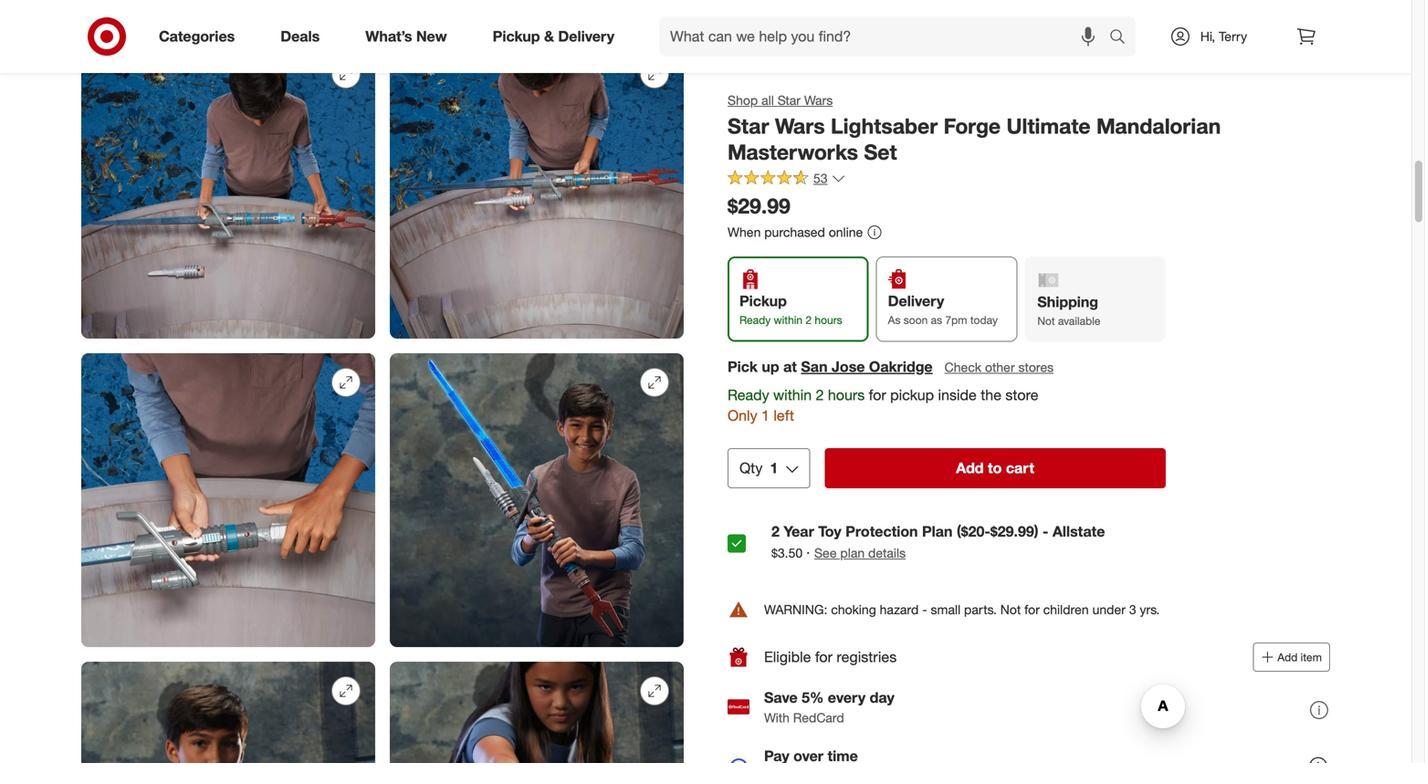 Task type: locate. For each thing, give the bounding box(es) containing it.
1 horizontal spatial for
[[869, 386, 886, 404]]

0 vertical spatial pickup
[[493, 27, 540, 45]]

qty 1
[[739, 459, 778, 477]]

the
[[981, 386, 1001, 404]]

0 horizontal spatial delivery
[[558, 27, 614, 45]]

1 horizontal spatial -
[[1043, 523, 1048, 540]]

7pm
[[945, 313, 967, 327]]

add left item
[[1277, 650, 1298, 664]]

star wars lightsaber forge ultimate mandalorian masterworks set, 7 of 16 image
[[81, 45, 375, 339]]

hours
[[815, 313, 842, 327], [828, 386, 865, 404]]

soon
[[904, 313, 928, 327]]

1 vertical spatial -
[[922, 601, 927, 617]]

add inside button
[[956, 459, 984, 477]]

for left children on the bottom right
[[1024, 601, 1040, 617]]

add left to
[[956, 459, 984, 477]]

1 vertical spatial 1
[[770, 459, 778, 477]]

item
[[1301, 650, 1322, 664]]

1
[[761, 407, 770, 425], [770, 459, 778, 477]]

1 vertical spatial 2
[[816, 386, 824, 404]]

0 vertical spatial -
[[1043, 523, 1048, 540]]

2 horizontal spatial for
[[1024, 601, 1040, 617]]

0 vertical spatial within
[[774, 313, 803, 327]]

-
[[1043, 523, 1048, 540], [922, 601, 927, 617]]

available
[[1058, 314, 1100, 328]]

pickup
[[493, 27, 540, 45], [739, 292, 787, 310]]

delivery right &
[[558, 27, 614, 45]]

under
[[1092, 601, 1126, 617]]

1 horizontal spatial delivery
[[888, 292, 944, 310]]

for right eligible
[[815, 648, 833, 666]]

details
[[868, 545, 906, 561]]

not down "shipping" at the top right of page
[[1037, 314, 1055, 328]]

2 vertical spatial for
[[815, 648, 833, 666]]

0 vertical spatial not
[[1037, 314, 1055, 328]]

oakridge
[[869, 358, 933, 376]]

choking
[[831, 601, 876, 617]]

- left small
[[922, 601, 927, 617]]

when purchased online
[[728, 224, 863, 240]]

0 vertical spatial ready
[[739, 313, 771, 327]]

star down shop
[[728, 113, 769, 139]]

·
[[806, 544, 810, 561]]

0 vertical spatial 2
[[806, 313, 812, 327]]

all
[[761, 92, 774, 108]]

add inside button
[[1277, 650, 1298, 664]]

star wars lightsaber forge ultimate mandalorian masterworks set, 10 of 16 image
[[390, 353, 684, 647]]

2 left year
[[771, 523, 780, 540]]

for down san jose oakridge button
[[869, 386, 886, 404]]

within up left
[[773, 386, 812, 404]]

0 vertical spatial wars
[[804, 92, 833, 108]]

1 vertical spatial within
[[773, 386, 812, 404]]

star wars lightsaber forge ultimate mandalorian masterworks set, 8 of 16 image
[[390, 45, 684, 339]]

wars up masterworks on the top right of the page
[[775, 113, 825, 139]]

within up "at"
[[774, 313, 803, 327]]

hours up the pick up at san jose oakridge
[[815, 313, 842, 327]]

2 vertical spatial 2
[[771, 523, 780, 540]]

0 vertical spatial star
[[778, 92, 801, 108]]

mandalorian
[[1096, 113, 1221, 139]]

2
[[806, 313, 812, 327], [816, 386, 824, 404], [771, 523, 780, 540]]

2 within from the top
[[773, 386, 812, 404]]

None checkbox
[[728, 534, 746, 553]]

0 horizontal spatial for
[[815, 648, 833, 666]]

pickup & delivery link
[[477, 16, 637, 57]]

pickup up up
[[739, 292, 787, 310]]

1 horizontal spatial 2
[[806, 313, 812, 327]]

1 horizontal spatial pickup
[[739, 292, 787, 310]]

check other stores
[[945, 359, 1054, 375]]

jose
[[832, 358, 865, 376]]

pickup left &
[[493, 27, 540, 45]]

1 vertical spatial pickup
[[739, 292, 787, 310]]

ready within 2 hours for pickup inside the store only 1 left
[[728, 386, 1039, 425]]

1 vertical spatial delivery
[[888, 292, 944, 310]]

hours down jose
[[828, 386, 865, 404]]

1 horizontal spatial add
[[1277, 650, 1298, 664]]

star wars lightsaber forge ultimate mandalorian masterworks set, 11 of 16 image
[[81, 662, 375, 763]]

hazard
[[880, 601, 919, 617]]

purchased
[[764, 224, 825, 240]]

1 horizontal spatial not
[[1037, 314, 1055, 328]]

0 vertical spatial hours
[[815, 313, 842, 327]]

3
[[1129, 601, 1136, 617]]

1 horizontal spatial 1
[[770, 459, 778, 477]]

parts.
[[964, 601, 997, 617]]

warning:
[[764, 601, 828, 617]]

1 vertical spatial hours
[[828, 386, 865, 404]]

toy
[[818, 523, 841, 540]]

categories link
[[143, 16, 258, 57]]

2 year toy protection plan ($20-$29.99) - allstate $3.50 · see plan details
[[771, 523, 1105, 561]]

hi, terry
[[1200, 28, 1247, 44]]

1 right qty
[[770, 459, 778, 477]]

warning: choking hazard - small parts. not for children under 3 yrs.
[[764, 601, 1160, 617]]

$29.99
[[728, 193, 790, 219]]

eligible
[[764, 648, 811, 666]]

2 down san
[[816, 386, 824, 404]]

delivery inside delivery as soon as 7pm today
[[888, 292, 944, 310]]

0 horizontal spatial 2
[[771, 523, 780, 540]]

- inside 2 year toy protection plan ($20-$29.99) - allstate $3.50 · see plan details
[[1043, 523, 1048, 540]]

shop all star wars star wars lightsaber forge ultimate mandalorian masterworks set
[[728, 92, 1221, 165]]

1 vertical spatial add
[[1277, 650, 1298, 664]]

deals
[[280, 27, 320, 45]]

hi,
[[1200, 28, 1215, 44]]

categories
[[159, 27, 235, 45]]

see plan details button
[[814, 544, 906, 562]]

star
[[778, 92, 801, 108], [728, 113, 769, 139]]

- right the $29.99)
[[1043, 523, 1048, 540]]

1 vertical spatial star
[[728, 113, 769, 139]]

0 vertical spatial delivery
[[558, 27, 614, 45]]

53
[[813, 170, 828, 186]]

cart
[[1006, 459, 1034, 477]]

delivery up soon
[[888, 292, 944, 310]]

0 horizontal spatial not
[[1000, 601, 1021, 617]]

add item button
[[1253, 643, 1330, 672]]

masterworks
[[728, 139, 858, 165]]

within inside ready within 2 hours for pickup inside the store only 1 left
[[773, 386, 812, 404]]

1 vertical spatial for
[[1024, 601, 1040, 617]]

0 vertical spatial add
[[956, 459, 984, 477]]

1 left left
[[761, 407, 770, 425]]

2 up san
[[806, 313, 812, 327]]

shipping not available
[[1037, 293, 1100, 328]]

pickup inside pickup ready within 2 hours
[[739, 292, 787, 310]]

wars
[[804, 92, 833, 108], [775, 113, 825, 139]]

pickup inside "link"
[[493, 27, 540, 45]]

within
[[774, 313, 803, 327], [773, 386, 812, 404]]

ready up pick at the right of the page
[[739, 313, 771, 327]]

what's new link
[[350, 16, 470, 57]]

0 horizontal spatial add
[[956, 459, 984, 477]]

0 horizontal spatial 1
[[761, 407, 770, 425]]

not right parts.
[[1000, 601, 1021, 617]]

0 vertical spatial 1
[[761, 407, 770, 425]]

wars right the all
[[804, 92, 833, 108]]

ready up only
[[728, 386, 769, 404]]

hours inside pickup ready within 2 hours
[[815, 313, 842, 327]]

1 inside ready within 2 hours for pickup inside the store only 1 left
[[761, 407, 770, 425]]

0 horizontal spatial pickup
[[493, 27, 540, 45]]

0 vertical spatial for
[[869, 386, 886, 404]]

star right the all
[[778, 92, 801, 108]]

what's new
[[365, 27, 447, 45]]

1 vertical spatial ready
[[728, 386, 769, 404]]

star wars lightsaber forge ultimate mandalorian masterworks set, 9 of 16 image
[[81, 353, 375, 647]]

1 within from the top
[[774, 313, 803, 327]]

2 horizontal spatial 2
[[816, 386, 824, 404]]

0 horizontal spatial star
[[728, 113, 769, 139]]

protection
[[846, 523, 918, 540]]

save
[[764, 689, 798, 707]]

ready
[[739, 313, 771, 327], [728, 386, 769, 404]]

delivery inside "link"
[[558, 27, 614, 45]]

for
[[869, 386, 886, 404], [1024, 601, 1040, 617], [815, 648, 833, 666]]

ready inside ready within 2 hours for pickup inside the store only 1 left
[[728, 386, 769, 404]]

What can we help you find? suggestions appear below search field
[[659, 16, 1114, 57]]



Task type: describe. For each thing, give the bounding box(es) containing it.
as
[[931, 313, 942, 327]]

as
[[888, 313, 901, 327]]

online
[[829, 224, 863, 240]]

star wars lightsaber forge ultimate mandalorian masterworks set, 6 of 16 image
[[390, 0, 684, 30]]

left
[[774, 407, 794, 425]]

stores
[[1018, 359, 1054, 375]]

add for add to cart
[[956, 459, 984, 477]]

small
[[931, 601, 961, 617]]

qty
[[739, 459, 763, 477]]

store
[[1006, 386, 1039, 404]]

only
[[728, 407, 757, 425]]

pick
[[728, 358, 758, 376]]

star wars lightsaber forge ultimate mandalorian masterworks set, 12 of 16 image
[[390, 662, 684, 763]]

ready inside pickup ready within 2 hours
[[739, 313, 771, 327]]

add to cart button
[[825, 448, 1166, 488]]

ultimate
[[1006, 113, 1091, 139]]

with
[[764, 710, 790, 726]]

5%
[[802, 689, 824, 707]]

children
[[1043, 601, 1089, 617]]

plan
[[922, 523, 953, 540]]

add item
[[1277, 650, 1322, 664]]

yrs.
[[1140, 601, 1160, 617]]

pickup for &
[[493, 27, 540, 45]]

inside
[[938, 386, 977, 404]]

($20-
[[957, 523, 990, 540]]

pick up at san jose oakridge
[[728, 358, 933, 376]]

day
[[870, 689, 894, 707]]

pickup
[[890, 386, 934, 404]]

53 link
[[728, 169, 846, 190]]

0 horizontal spatial -
[[922, 601, 927, 617]]

plan
[[840, 545, 865, 561]]

up
[[762, 358, 779, 376]]

check
[[945, 359, 981, 375]]

forge
[[944, 113, 1001, 139]]

search button
[[1101, 16, 1145, 60]]

save 5% every day with redcard
[[764, 689, 894, 726]]

search
[[1101, 29, 1145, 47]]

deals link
[[265, 16, 343, 57]]

registries
[[837, 648, 897, 666]]

add for add item
[[1277, 650, 1298, 664]]

2 inside 2 year toy protection plan ($20-$29.99) - allstate $3.50 · see plan details
[[771, 523, 780, 540]]

every
[[828, 689, 866, 707]]

when
[[728, 224, 761, 240]]

san jose oakridge button
[[801, 356, 933, 377]]

1 vertical spatial wars
[[775, 113, 825, 139]]

$3.50
[[771, 545, 803, 561]]

year
[[784, 523, 814, 540]]

lightsaber
[[831, 113, 938, 139]]

terry
[[1219, 28, 1247, 44]]

to
[[988, 459, 1002, 477]]

allstate
[[1053, 523, 1105, 540]]

2 inside ready within 2 hours for pickup inside the store only 1 left
[[816, 386, 824, 404]]

pickup for ready
[[739, 292, 787, 310]]

star wars lightsaber forge ultimate mandalorian masterworks set, 5 of 16 image
[[81, 0, 375, 30]]

shop
[[728, 92, 758, 108]]

shipping
[[1037, 293, 1098, 311]]

hours inside ready within 2 hours for pickup inside the store only 1 left
[[828, 386, 865, 404]]

1 vertical spatial not
[[1000, 601, 1021, 617]]

redcard
[[793, 710, 844, 726]]

eligible for registries
[[764, 648, 897, 666]]

what's
[[365, 27, 412, 45]]

san
[[801, 358, 828, 376]]

$29.99)
[[990, 523, 1038, 540]]

new
[[416, 27, 447, 45]]

today
[[970, 313, 998, 327]]

set
[[864, 139, 897, 165]]

2 inside pickup ready within 2 hours
[[806, 313, 812, 327]]

delivery as soon as 7pm today
[[888, 292, 998, 327]]

not inside shipping not available
[[1037, 314, 1055, 328]]

within inside pickup ready within 2 hours
[[774, 313, 803, 327]]

see
[[814, 545, 837, 561]]

at
[[783, 358, 797, 376]]

pickup & delivery
[[493, 27, 614, 45]]

add to cart
[[956, 459, 1034, 477]]

pickup ready within 2 hours
[[739, 292, 842, 327]]

1 horizontal spatial star
[[778, 92, 801, 108]]

other
[[985, 359, 1015, 375]]

for inside ready within 2 hours for pickup inside the store only 1 left
[[869, 386, 886, 404]]



Task type: vqa. For each thing, say whether or not it's contained in the screenshot.
1 to the top
yes



